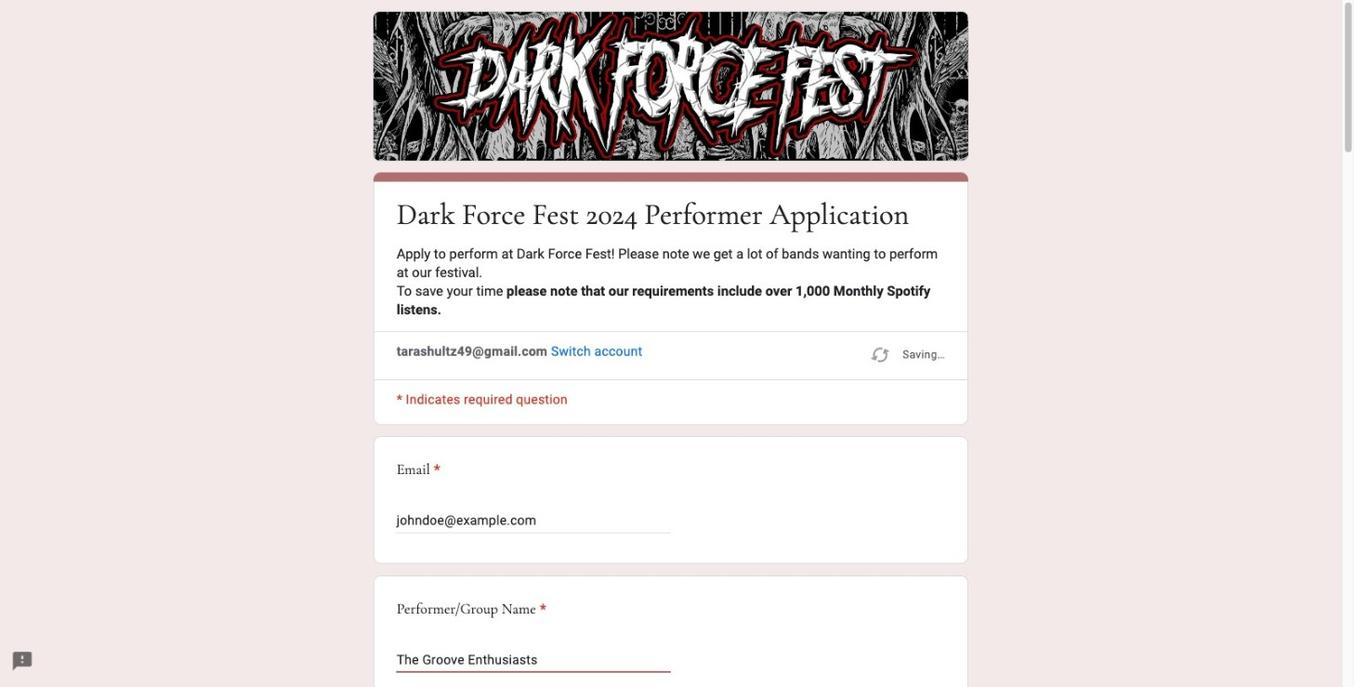 Task type: vqa. For each thing, say whether or not it's contained in the screenshot.
Untitled presentation
no



Task type: locate. For each thing, give the bounding box(es) containing it.
status
[[870, 342, 946, 368]]

1 vertical spatial heading
[[397, 459, 946, 482]]

heading
[[397, 194, 910, 234], [397, 459, 946, 482], [397, 599, 547, 621]]

list
[[374, 436, 969, 687]]

required question element for first heading from the bottom of the page
[[536, 599, 547, 621]]

1 vertical spatial required question element
[[536, 599, 547, 621]]

2 vertical spatial heading
[[397, 599, 547, 621]]

0 vertical spatial required question element
[[430, 459, 441, 482]]

1 horizontal spatial required question element
[[536, 599, 547, 621]]

2 heading from the top
[[397, 459, 946, 482]]

0 horizontal spatial required question element
[[430, 459, 441, 482]]

None text field
[[397, 649, 671, 671]]

0 vertical spatial heading
[[397, 194, 910, 234]]

required question element for second heading from the bottom of the page
[[430, 459, 441, 482]]

required question element
[[430, 459, 441, 482], [536, 599, 547, 621]]

list item
[[374, 436, 969, 564]]



Task type: describe. For each thing, give the bounding box(es) containing it.
1 heading from the top
[[397, 194, 910, 234]]

report a problem to google image
[[11, 650, 33, 673]]

Your email email field
[[397, 509, 671, 532]]

3 heading from the top
[[397, 599, 547, 621]]



